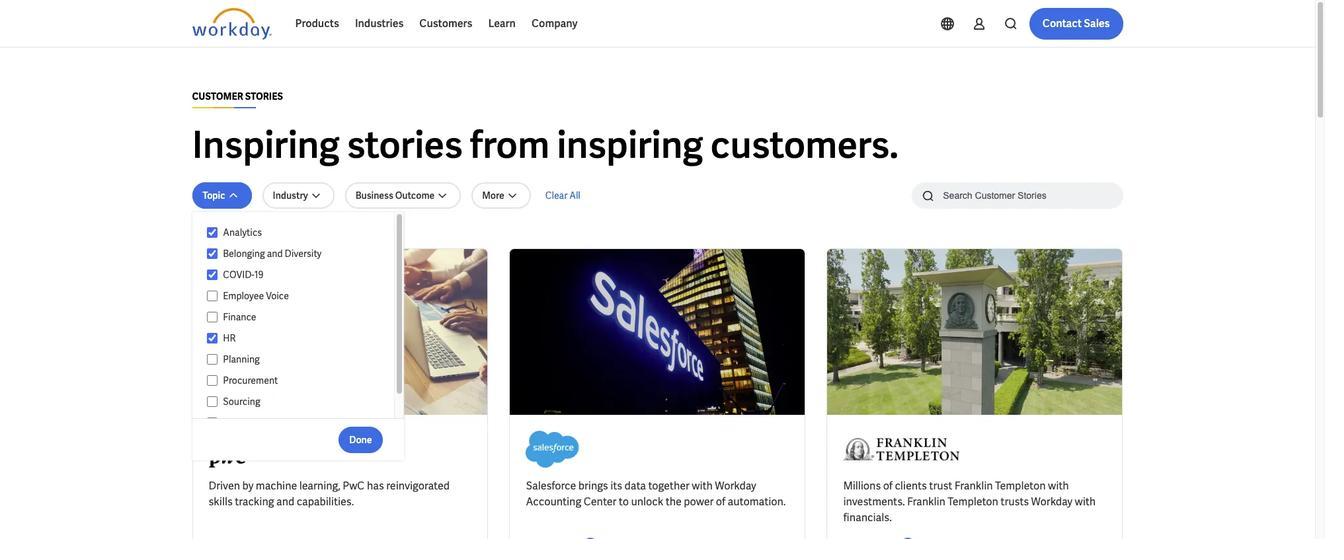 Task type: describe. For each thing, give the bounding box(es) containing it.
company
[[532, 17, 578, 30]]

skills
[[209, 495, 233, 509]]

hr
[[223, 333, 236, 345]]

watch the salesforce customer video. image
[[583, 537, 599, 540]]

accounting
[[526, 495, 582, 509]]

industry
[[273, 190, 308, 202]]

all
[[570, 190, 581, 202]]

together
[[649, 480, 690, 493]]

industry button
[[262, 183, 334, 209]]

clients
[[895, 480, 927, 493]]

learning,
[[299, 480, 341, 493]]

procurement
[[223, 375, 278, 387]]

customers.
[[711, 121, 899, 169]]

automation.
[[728, 495, 786, 509]]

outcome
[[395, 190, 435, 202]]

covid-19 link
[[218, 267, 381, 283]]

driven
[[209, 480, 240, 493]]

and inside driven by machine learning, pwc has reinvigorated skills tracking and capabilities.
[[276, 495, 295, 509]]

employee voice
[[223, 290, 289, 302]]

more
[[482, 190, 505, 202]]

business
[[356, 190, 394, 202]]

clear all
[[546, 190, 581, 202]]

finance
[[223, 312, 256, 323]]

1 horizontal spatial with
[[1048, 480, 1069, 493]]

has
[[367, 480, 384, 493]]

by
[[242, 480, 254, 493]]

industries
[[355, 17, 404, 30]]

customer
[[192, 91, 243, 103]]

belonging
[[223, 248, 265, 260]]

pricewaterhousecoopers global licensing services corporation (pwc) image
[[209, 431, 257, 468]]

sourcing link
[[218, 394, 381, 410]]

results
[[208, 227, 239, 239]]

unlock
[[631, 495, 664, 509]]

planning
[[223, 354, 260, 366]]

with inside salesforce brings its data together with workday accounting center to unlock the power of automation.
[[692, 480, 713, 493]]

machine
[[256, 480, 297, 493]]

driven by machine learning, pwc has reinvigorated skills tracking and capabilities.
[[209, 480, 450, 509]]

capabilities.
[[297, 495, 354, 509]]

salesforce
[[526, 480, 576, 493]]

from
[[470, 121, 550, 169]]

contact sales
[[1043, 17, 1110, 30]]

sourcing
[[223, 396, 260, 408]]

0 horizontal spatial franklin
[[908, 495, 946, 509]]

19
[[254, 269, 264, 281]]

clear all button
[[542, 183, 585, 209]]

learn
[[488, 17, 516, 30]]

clear
[[546, 190, 568, 202]]

millions of clients trust franklin templeton with investments. franklin templeton trusts workday with financials.
[[844, 480, 1096, 525]]

procurement link
[[218, 373, 381, 389]]

learn button
[[480, 8, 524, 40]]

418 results
[[192, 227, 239, 239]]

customers
[[420, 17, 473, 30]]

pwc
[[343, 480, 365, 493]]

workday inside salesforce brings its data together with workday accounting center to unlock the power of automation.
[[715, 480, 757, 493]]

financials.
[[844, 511, 892, 525]]

employee voice link
[[218, 288, 381, 304]]

employee
[[223, 290, 264, 302]]

business outcome
[[356, 190, 435, 202]]

watch the franklin templeton customer video. image
[[900, 537, 916, 540]]

analytics
[[223, 227, 262, 239]]

stories
[[245, 91, 283, 103]]

company button
[[524, 8, 586, 40]]

hr link
[[218, 331, 381, 347]]

of inside salesforce brings its data together with workday accounting center to unlock the power of automation.
[[716, 495, 726, 509]]

done
[[349, 434, 372, 446]]

of inside millions of clients trust franklin templeton with investments. franklin templeton trusts workday with financials.
[[883, 480, 893, 493]]

power
[[684, 495, 714, 509]]

finance link
[[218, 310, 381, 325]]

brings
[[579, 480, 608, 493]]

franklin templeton companies, llc image
[[844, 431, 960, 468]]

contact
[[1043, 17, 1082, 30]]

customer stories
[[192, 91, 283, 103]]



Task type: locate. For each thing, give the bounding box(es) containing it.
business outcome button
[[345, 183, 461, 209]]

salesforce brings its data together with workday accounting center to unlock the power of automation.
[[526, 480, 786, 509]]

inspiring
[[192, 121, 340, 169]]

of
[[883, 480, 893, 493], [716, 495, 726, 509]]

workday inside millions of clients trust franklin templeton with investments. franklin templeton trusts workday with financials.
[[1032, 495, 1073, 509]]

franklin right trust
[[955, 480, 993, 493]]

analytics link
[[218, 225, 381, 241]]

1 vertical spatial workday
[[1032, 495, 1073, 509]]

franklin
[[955, 480, 993, 493], [908, 495, 946, 509]]

industries button
[[347, 8, 412, 40]]

technology link
[[218, 415, 381, 431]]

its
[[611, 480, 623, 493]]

belonging and diversity link
[[218, 246, 381, 262]]

inspiring stories from inspiring customers.
[[192, 121, 899, 169]]

of right power
[[716, 495, 726, 509]]

products
[[295, 17, 339, 30]]

voice
[[266, 290, 289, 302]]

inspiring
[[557, 121, 703, 169]]

1 horizontal spatial of
[[883, 480, 893, 493]]

sales
[[1084, 17, 1110, 30]]

1 vertical spatial and
[[276, 495, 295, 509]]

topic button
[[192, 183, 252, 209]]

0 vertical spatial workday
[[715, 480, 757, 493]]

and
[[267, 248, 283, 260], [276, 495, 295, 509]]

1 horizontal spatial franklin
[[955, 480, 993, 493]]

2 horizontal spatial with
[[1075, 495, 1096, 509]]

stories
[[347, 121, 463, 169]]

covid-19
[[223, 269, 264, 281]]

0 horizontal spatial workday
[[715, 480, 757, 493]]

0 vertical spatial of
[[883, 480, 893, 493]]

diversity
[[285, 248, 322, 260]]

workday
[[715, 480, 757, 493], [1032, 495, 1073, 509]]

center
[[584, 495, 617, 509]]

trusts
[[1001, 495, 1029, 509]]

to
[[619, 495, 629, 509]]

and down machine
[[276, 495, 295, 509]]

1 vertical spatial franklin
[[908, 495, 946, 509]]

belonging and diversity
[[223, 248, 322, 260]]

1 horizontal spatial workday
[[1032, 495, 1073, 509]]

and left diversity
[[267, 248, 283, 260]]

done button
[[339, 427, 383, 453]]

customers button
[[412, 8, 480, 40]]

0 vertical spatial templeton
[[995, 480, 1046, 493]]

None checkbox
[[207, 248, 218, 260], [207, 354, 218, 366], [207, 375, 218, 387], [207, 396, 218, 408], [207, 248, 218, 260], [207, 354, 218, 366], [207, 375, 218, 387], [207, 396, 218, 408]]

technology
[[223, 417, 271, 429]]

franklin down trust
[[908, 495, 946, 509]]

go to the homepage image
[[192, 8, 272, 40]]

None checkbox
[[207, 227, 218, 239], [207, 269, 218, 281], [207, 290, 218, 302], [207, 312, 218, 323], [207, 333, 218, 345], [207, 417, 218, 429], [207, 227, 218, 239], [207, 269, 218, 281], [207, 290, 218, 302], [207, 312, 218, 323], [207, 333, 218, 345], [207, 417, 218, 429]]

investments.
[[844, 495, 905, 509]]

templeton up trusts
[[995, 480, 1046, 493]]

1 vertical spatial templeton
[[948, 495, 999, 509]]

contact sales link
[[1030, 8, 1123, 40]]

0 vertical spatial and
[[267, 248, 283, 260]]

0 vertical spatial franklin
[[955, 480, 993, 493]]

418
[[192, 227, 206, 239]]

the
[[666, 495, 682, 509]]

templeton down trust
[[948, 495, 999, 509]]

products button
[[287, 8, 347, 40]]

tracking
[[235, 495, 274, 509]]

reinvigorated
[[386, 480, 450, 493]]

salesforce.com image
[[526, 431, 579, 468]]

trust
[[930, 480, 953, 493]]

of up 'investments.'
[[883, 480, 893, 493]]

workday up automation.
[[715, 480, 757, 493]]

more button
[[472, 183, 531, 209]]

workday right trusts
[[1032, 495, 1073, 509]]

0 horizontal spatial of
[[716, 495, 726, 509]]

with
[[692, 480, 713, 493], [1048, 480, 1069, 493], [1075, 495, 1096, 509]]

0 horizontal spatial with
[[692, 480, 713, 493]]

data
[[625, 480, 646, 493]]

Search Customer Stories text field
[[935, 184, 1098, 207]]

1 vertical spatial of
[[716, 495, 726, 509]]

templeton
[[995, 480, 1046, 493], [948, 495, 999, 509]]

millions
[[844, 480, 881, 493]]

topic
[[203, 190, 225, 202]]

planning link
[[218, 352, 381, 368]]

covid-
[[223, 269, 255, 281]]



Task type: vqa. For each thing, say whether or not it's contained in the screenshot.
and to the top
yes



